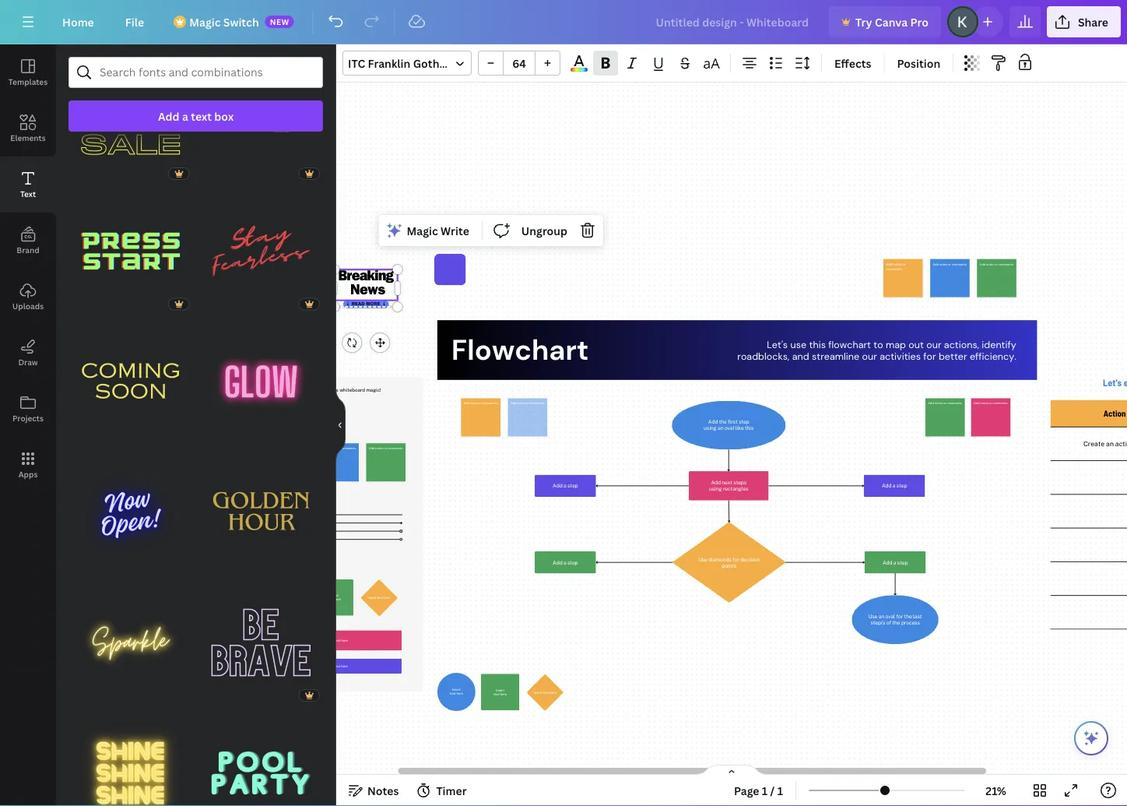 Task type: describe. For each thing, give the bounding box(es) containing it.
show pages image
[[695, 764, 770, 777]]

action
[[1104, 408, 1127, 418]]

1 horizontal spatial our
[[927, 338, 942, 351]]

itc franklin gothic lt button
[[343, 51, 472, 76]]

canva
[[875, 14, 908, 29]]

projects
[[12, 413, 44, 423]]

gothic
[[413, 56, 449, 70]]

pro
[[911, 14, 929, 29]]

Search fonts and combinations search field
[[100, 58, 292, 87]]

efficiency.
[[970, 350, 1017, 363]]

out
[[909, 338, 925, 351]]

acti
[[1116, 440, 1128, 448]]

add a text box
[[158, 109, 234, 123]]

and
[[793, 350, 810, 363]]

lt
[[451, 56, 463, 70]]

a
[[182, 109, 188, 123]]

better
[[939, 350, 968, 363]]

create an acti
[[1084, 440, 1128, 448]]

apps button
[[0, 437, 56, 493]]

elements
[[10, 132, 46, 143]]

create
[[1084, 440, 1105, 448]]

share
[[1079, 14, 1109, 29]]

let's for e
[[1104, 377, 1123, 388]]

try canva pro button
[[830, 6, 942, 37]]

magic for magic write
[[407, 223, 438, 238]]

timer button
[[412, 778, 473, 803]]

projects button
[[0, 381, 56, 437]]

1 ↓ from the left
[[346, 302, 351, 306]]

ungroup
[[522, 223, 568, 238]]

news
[[351, 285, 385, 299]]

let's use this flowchart to map out our actions, identify roadblocks, and streamline our activities for better efficiency.
[[738, 338, 1017, 363]]

let's for use
[[767, 338, 788, 351]]

Design title text field
[[644, 6, 823, 37]]

notes
[[368, 783, 399, 798]]

2 1 from the left
[[778, 783, 784, 798]]

text
[[191, 109, 212, 123]]

text
[[20, 189, 36, 199]]

magic write
[[407, 223, 470, 238]]

breaking
[[338, 271, 394, 285]]

page 1 / 1
[[735, 783, 784, 798]]

more
[[366, 302, 381, 306]]

home
[[62, 14, 94, 29]]

itc franklin gothic lt
[[348, 56, 463, 70]]

position button
[[891, 51, 947, 76]]

brand
[[17, 245, 40, 255]]

activities
[[880, 350, 921, 363]]

box
[[214, 109, 234, 123]]

2 ↓ from the left
[[382, 302, 387, 306]]

ungroup button
[[515, 218, 574, 243]]



Task type: locate. For each thing, give the bounding box(es) containing it.
0 horizontal spatial 1
[[762, 783, 768, 798]]

e
[[1125, 377, 1128, 388]]

share button
[[1048, 6, 1122, 37]]

an
[[1107, 440, 1115, 448]]

streamline
[[812, 350, 860, 363]]

identify
[[982, 338, 1017, 351]]

canva assistant image
[[1083, 729, 1101, 748]]

write
[[441, 223, 470, 238]]

1 horizontal spatial let's
[[1104, 377, 1123, 388]]

1 horizontal spatial 1
[[778, 783, 784, 798]]

timer
[[437, 783, 467, 798]]

elements button
[[0, 100, 56, 157]]

0 horizontal spatial magic
[[189, 14, 221, 29]]

1 vertical spatial let's
[[1104, 377, 1123, 388]]

map
[[886, 338, 907, 351]]

magic write button
[[382, 218, 476, 243]]

for
[[924, 350, 937, 363]]

our left map
[[863, 350, 878, 363]]

franklin
[[368, 56, 411, 70]]

group
[[478, 51, 561, 76], [69, 59, 193, 183], [199, 59, 323, 183], [69, 180, 193, 313], [199, 180, 323, 313], [69, 310, 193, 444], [199, 310, 323, 444], [199, 581, 323, 705], [199, 702, 323, 806]]

1 horizontal spatial ↓
[[382, 302, 387, 306]]

let's inside let's use this flowchart to map out our actions, identify roadblocks, and streamline our activities for better efficiency.
[[767, 338, 788, 351]]

add
[[158, 109, 180, 123]]

side panel tab list
[[0, 44, 56, 493]]

magic
[[189, 14, 221, 29], [407, 223, 438, 238]]

uploads
[[12, 301, 44, 311]]

roadblocks,
[[738, 350, 790, 363]]

use
[[791, 338, 807, 351]]

try canva pro
[[856, 14, 929, 29]]

– – number field
[[509, 56, 530, 70]]

hide image
[[336, 388, 346, 463]]

/
[[771, 783, 775, 798]]

1 right /
[[778, 783, 784, 798]]

uploads button
[[0, 269, 56, 325]]

magic inside button
[[407, 223, 438, 238]]

try
[[856, 14, 873, 29]]

↓
[[346, 302, 351, 306], [382, 302, 387, 306]]

templates button
[[0, 44, 56, 100]]

file button
[[113, 6, 157, 37]]

let's left the e
[[1104, 377, 1123, 388]]

brand button
[[0, 213, 56, 269]]

our right out
[[927, 338, 942, 351]]

templates
[[8, 76, 48, 87]]

effects button
[[829, 51, 878, 76]]

flowchart
[[829, 338, 872, 351]]

switch
[[223, 14, 259, 29]]

let's e
[[1104, 377, 1128, 388]]

apps
[[18, 469, 38, 479]]

↓ left read
[[346, 302, 351, 306]]

page
[[735, 783, 760, 798]]

0 vertical spatial magic
[[189, 14, 221, 29]]

new
[[270, 16, 290, 27]]

this
[[810, 338, 826, 351]]

21% button
[[971, 778, 1022, 803]]

file
[[125, 14, 144, 29]]

color range image
[[571, 68, 588, 72]]

magic inside main menu bar
[[189, 14, 221, 29]]

0 vertical spatial let's
[[767, 338, 788, 351]]

position
[[898, 56, 941, 70]]

0 horizontal spatial our
[[863, 350, 878, 363]]

1 vertical spatial magic
[[407, 223, 438, 238]]

↓ read more ↓
[[346, 302, 387, 306]]

1
[[762, 783, 768, 798], [778, 783, 784, 798]]

text button
[[0, 157, 56, 213]]

0 horizontal spatial let's
[[767, 338, 788, 351]]

magic for magic switch
[[189, 14, 221, 29]]

magic left switch
[[189, 14, 221, 29]]

actions,
[[945, 338, 980, 351]]

1 left /
[[762, 783, 768, 798]]

to
[[874, 338, 884, 351]]

magic left write
[[407, 223, 438, 238]]

let's
[[767, 338, 788, 351], [1104, 377, 1123, 388]]

itc
[[348, 56, 366, 70]]

1 1 from the left
[[762, 783, 768, 798]]

let's left use
[[767, 338, 788, 351]]

draw
[[18, 357, 38, 367]]

draw button
[[0, 325, 56, 381]]

read
[[352, 302, 365, 306]]

↓ right more
[[382, 302, 387, 306]]

add a text box button
[[69, 100, 323, 132]]

action 
[[1104, 408, 1128, 418]]

notes button
[[343, 778, 405, 803]]

our
[[927, 338, 942, 351], [863, 350, 878, 363]]

magic switch
[[189, 14, 259, 29]]

21%
[[986, 783, 1007, 798]]

0 horizontal spatial ↓
[[346, 302, 351, 306]]

home link
[[50, 6, 107, 37]]

effects
[[835, 56, 872, 70]]

main menu bar
[[0, 0, 1128, 44]]

1 horizontal spatial magic
[[407, 223, 438, 238]]



Task type: vqa. For each thing, say whether or not it's contained in the screenshot.
e
yes



